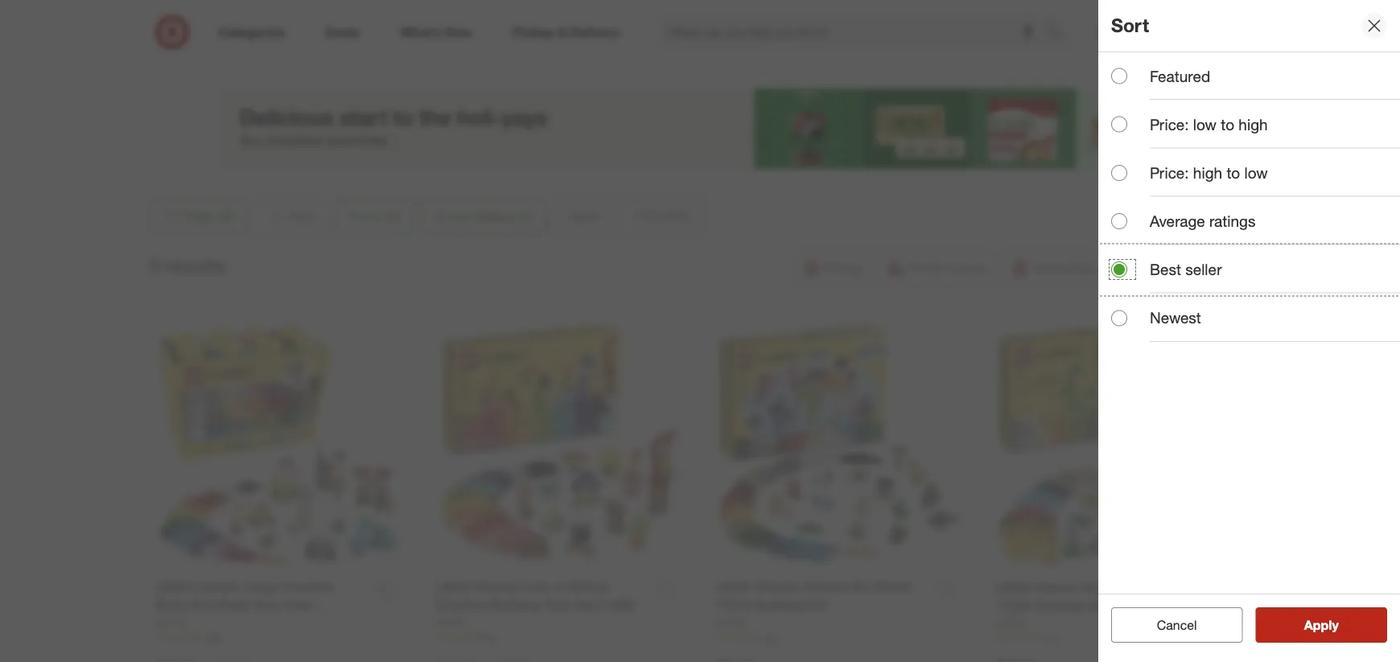 Task type: describe. For each thing, give the bounding box(es) containing it.
average
[[1150, 212, 1206, 231]]

0 horizontal spatial classic
[[696, 12, 777, 41]]

results
[[165, 255, 225, 277]]

1 vertical spatial high
[[1194, 164, 1223, 182]]

cancel button
[[1112, 608, 1243, 643]]

price: high to low
[[1150, 164, 1269, 182]]

search button
[[1040, 14, 1079, 53]]

best seller
[[1150, 261, 1223, 279]]

cancel
[[1158, 618, 1198, 633]]

apply button
[[1256, 608, 1388, 643]]

newest
[[1150, 309, 1202, 327]]

398 link
[[156, 631, 404, 645]]

0 vertical spatial lego
[[624, 12, 689, 41]]

0 vertical spatial high
[[1239, 115, 1269, 134]]

sort dialog
[[1099, 0, 1401, 663]]

price: for price: high to low
[[1150, 164, 1190, 182]]

398
[[206, 632, 222, 644]]

lego classic brand experiences / lego classic (5)
[[624, 12, 878, 64]]

37
[[766, 632, 777, 644]]

/
[[773, 49, 777, 64]]

1 horizontal spatial classic
[[818, 49, 860, 64]]

1 horizontal spatial lego
[[780, 49, 815, 64]]

25 link
[[436, 631, 684, 645]]



Task type: vqa. For each thing, say whether or not it's contained in the screenshot.
QUESTIONS
no



Task type: locate. For each thing, give the bounding box(es) containing it.
to
[[1222, 115, 1235, 134], [1227, 164, 1241, 182]]

low up price: high to low
[[1194, 115, 1217, 134]]

1 vertical spatial low
[[1245, 164, 1269, 182]]

high up price: high to low
[[1239, 115, 1269, 134]]

price: down featured
[[1150, 115, 1190, 134]]

to up price: high to low
[[1222, 115, 1235, 134]]

price: low to high
[[1150, 115, 1269, 134]]

1 vertical spatial to
[[1227, 164, 1241, 182]]

11 link
[[996, 632, 1245, 646]]

0 vertical spatial low
[[1194, 115, 1217, 134]]

What can we help you find? suggestions appear below search field
[[659, 14, 1051, 50]]

37 link
[[716, 631, 964, 645]]

0 horizontal spatial high
[[1194, 164, 1223, 182]]

None radio
[[1112, 68, 1128, 84], [1112, 117, 1128, 133], [1112, 165, 1128, 181], [1112, 68, 1128, 84], [1112, 117, 1128, 133], [1112, 165, 1128, 181]]

advertisement region
[[217, 88, 1184, 169]]

2 price: from the top
[[1150, 164, 1190, 182]]

to for high
[[1222, 115, 1235, 134]]

1 vertical spatial lego
[[780, 49, 815, 64]]

lego right /
[[780, 49, 815, 64]]

0 horizontal spatial low
[[1194, 115, 1217, 134]]

price:
[[1150, 115, 1190, 134], [1150, 164, 1190, 182]]

1 price: from the top
[[1150, 115, 1190, 134]]

high down price: low to high
[[1194, 164, 1223, 182]]

seller
[[1186, 261, 1223, 279]]

experiences
[[698, 49, 770, 64]]

0 vertical spatial classic
[[696, 12, 777, 41]]

5
[[150, 255, 160, 277]]

classic up the experiences
[[696, 12, 777, 41]]

(5)
[[864, 49, 878, 64]]

search
[[1040, 26, 1079, 42]]

lego up brand
[[624, 12, 689, 41]]

low up ratings
[[1245, 164, 1269, 182]]

25
[[486, 632, 497, 644]]

featured
[[1150, 67, 1211, 85]]

1 horizontal spatial high
[[1239, 115, 1269, 134]]

price: for price: low to high
[[1150, 115, 1190, 134]]

brand
[[660, 49, 694, 64]]

price: up average
[[1150, 164, 1190, 182]]

ratings
[[1210, 212, 1256, 231]]

sort
[[1112, 14, 1150, 37]]

1 horizontal spatial low
[[1245, 164, 1269, 182]]

apply
[[1305, 618, 1339, 633]]

11
[[1046, 633, 1057, 645]]

None radio
[[1112, 213, 1128, 229], [1112, 262, 1128, 278], [1112, 310, 1128, 326], [1112, 213, 1128, 229], [1112, 262, 1128, 278], [1112, 310, 1128, 326]]

1 vertical spatial classic
[[818, 49, 860, 64]]

sponsored
[[1136, 170, 1184, 182]]

classic left '(5)'
[[818, 49, 860, 64]]

5 results
[[150, 255, 225, 277]]

classic
[[696, 12, 777, 41], [818, 49, 860, 64]]

average ratings
[[1150, 212, 1256, 231]]

to up ratings
[[1227, 164, 1241, 182]]

high
[[1239, 115, 1269, 134], [1194, 164, 1223, 182]]

0 vertical spatial price:
[[1150, 115, 1190, 134]]

0 vertical spatial to
[[1222, 115, 1235, 134]]

best
[[1150, 261, 1182, 279]]

lego
[[624, 12, 689, 41], [780, 49, 815, 64]]

to for low
[[1227, 164, 1241, 182]]

1 vertical spatial price:
[[1150, 164, 1190, 182]]

brand experiences link
[[660, 49, 770, 64]]

0 horizontal spatial lego
[[624, 12, 689, 41]]

low
[[1194, 115, 1217, 134], [1245, 164, 1269, 182]]



